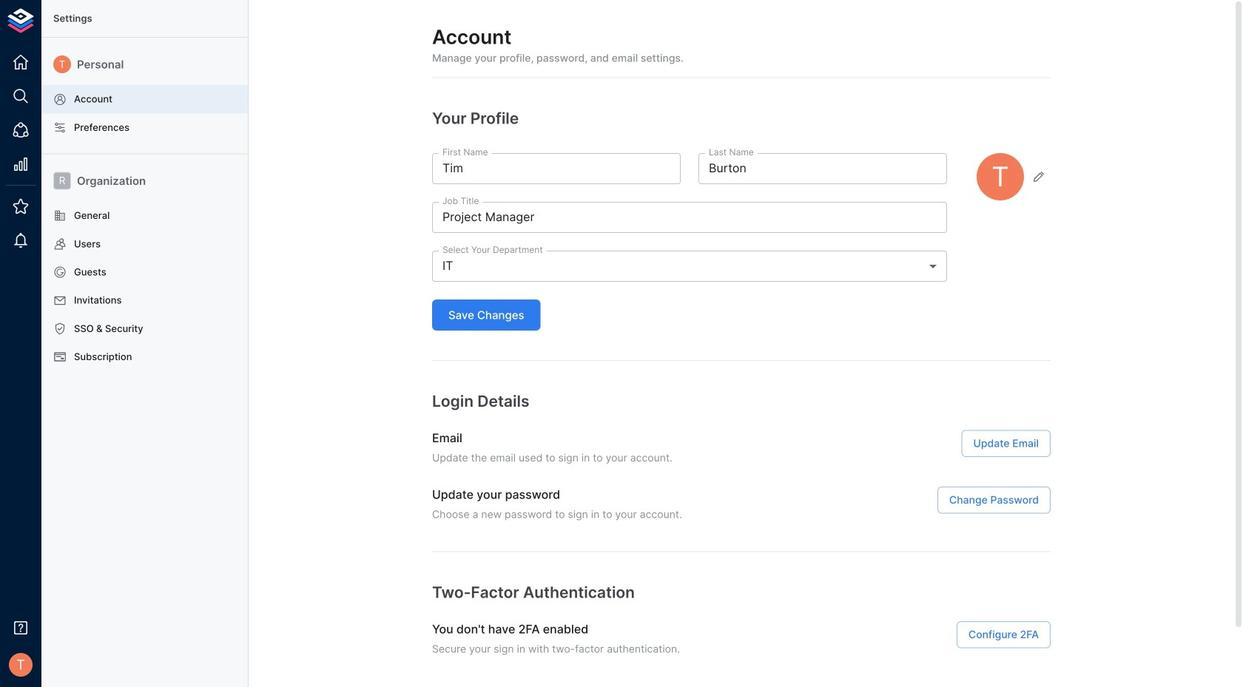 Task type: describe. For each thing, give the bounding box(es) containing it.
Doe text field
[[699, 153, 947, 184]]



Task type: vqa. For each thing, say whether or not it's contained in the screenshot.
the ceo text field
yes



Task type: locate. For each thing, give the bounding box(es) containing it.
John text field
[[432, 153, 681, 184]]

CEO text field
[[432, 202, 947, 233]]



